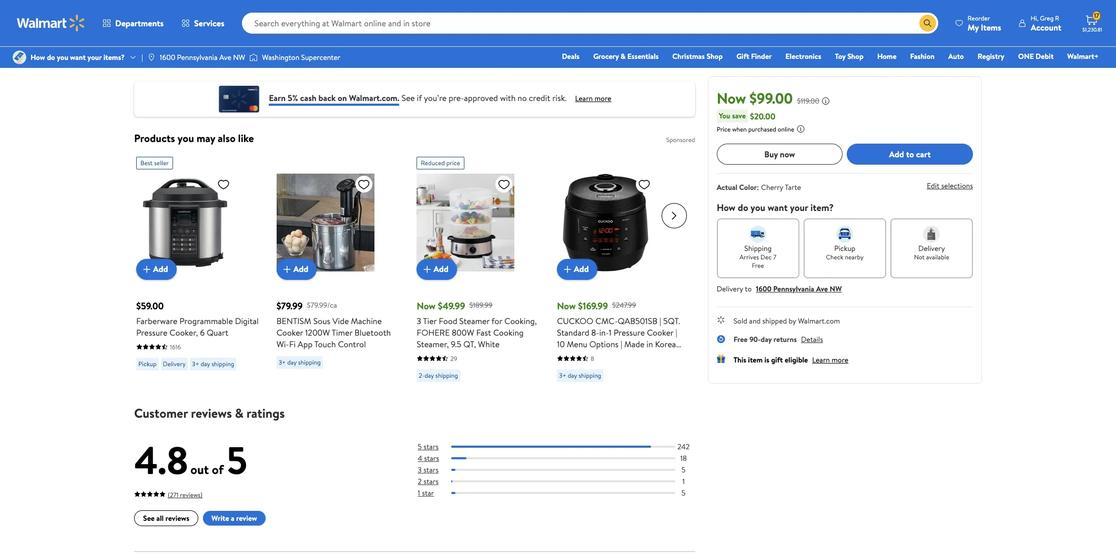Task type: locate. For each thing, give the bounding box(es) containing it.
0 horizontal spatial nw
[[233, 52, 245, 63]]

want left items?
[[70, 52, 86, 63]]

1 down 18
[[683, 476, 685, 487]]

0 vertical spatial how
[[31, 52, 45, 63]]

finder
[[752, 51, 772, 62]]

add to favorites list, farberware programmable digital pressure cooker, 6 quart image
[[217, 178, 230, 191]]

add button up $59.00
[[136, 259, 177, 280]]

on for back
[[338, 92, 347, 104]]

pressure down $59.00
[[136, 327, 168, 338]]

2 vertical spatial you
[[751, 201, 766, 214]]

may left be
[[375, 39, 388, 50]]

stars down 5 stars
[[424, 453, 439, 464]]

3 product group from the left
[[417, 152, 543, 386]]

stars for 4 stars
[[424, 453, 439, 464]]

capital one  earn 5% cash back on walmart.com. see if you're pre-approved with no credit risk. learn more element
[[576, 93, 612, 104]]

qab501sb
[[618, 315, 658, 327]]

you down walmart "image"
[[57, 52, 68, 63]]

grocery
[[594, 51, 619, 62]]

now up tier
[[417, 299, 436, 312]]

2 add button from the left
[[277, 259, 317, 280]]

cooker down $79.99
[[277, 327, 303, 338]]

1 horizontal spatial you
[[178, 131, 194, 145]]

0 vertical spatial reviews
[[191, 404, 232, 422]]

4 add button from the left
[[557, 259, 598, 280]]

1 add to cart image from the left
[[141, 263, 153, 276]]

fohere
[[417, 327, 450, 338]]

1 horizontal spatial 3+
[[279, 358, 286, 367]]

shop right toy
[[848, 51, 864, 62]]

stars right the '2'
[[424, 476, 439, 487]]

on left different
[[430, 39, 438, 50]]

save
[[733, 111, 746, 121]]

1 shop from the left
[[707, 51, 723, 62]]

add to favorites list, cuckoo cmc-qab501sb | 5qt. standard 8-in-1 pressure cooker | 10 menu options  | made in korea | black image
[[638, 178, 651, 191]]

1 vertical spatial want
[[768, 201, 788, 214]]

0 horizontal spatial to
[[479, 5, 488, 19]]

cart right items
[[490, 5, 506, 19]]

your down tarte
[[791, 201, 809, 214]]

0 horizontal spatial how
[[31, 52, 45, 63]]

0 vertical spatial see
[[402, 92, 415, 104]]

learn
[[576, 93, 593, 104], [813, 355, 831, 365]]

1 horizontal spatial ave
[[817, 284, 829, 294]]

shop
[[707, 51, 723, 62], [848, 51, 864, 62]]

now inside now $49.99 $189.99 3 tier food steamer for cooking, fohere 800w fast cooking steamer, 9.5 qt, white
[[417, 299, 436, 312]]

0 horizontal spatial free
[[734, 334, 748, 345]]

best seller
[[141, 158, 169, 167]]

digital
[[235, 315, 259, 327]]

add to cart image up $59.00
[[141, 263, 153, 276]]

pre-
[[449, 92, 464, 104]]

0 vertical spatial cart
[[490, 5, 506, 19]]

3+ down wi-
[[279, 358, 286, 367]]

capitalone image
[[218, 86, 261, 112]]

product group
[[136, 152, 262, 386], [277, 152, 402, 386], [417, 152, 543, 386], [557, 152, 683, 386]]

0 horizontal spatial reviews
[[166, 513, 190, 524]]

 image for 1600 pennsylvania ave nw
[[147, 53, 156, 62]]

grocery & essentials
[[594, 51, 659, 62]]

3 up the '2'
[[418, 465, 422, 475]]

3+
[[279, 358, 286, 367], [192, 359, 199, 368], [559, 371, 567, 380]]

now inside the now $169.99 $247.99 cuckoo cmc-qab501sb | 5qt. standard 8-in-1 pressure cooker | 10 menu options  | made in korea | black
[[557, 299, 576, 312]]

1 vertical spatial delivery
[[717, 284, 744, 294]]

1 horizontal spatial how
[[717, 201, 736, 214]]

1 for 1
[[683, 476, 685, 487]]

like
[[238, 131, 254, 145]]

$169.99
[[579, 299, 608, 312]]

vide
[[333, 315, 349, 327]]

(271
[[168, 490, 179, 499]]

4 up '3 stars'
[[418, 453, 423, 464]]

1 horizontal spatial reviews
[[191, 404, 232, 422]]

0 vertical spatial 4
[[445, 5, 451, 19]]

delivery for to
[[717, 284, 744, 294]]

shop right christmas
[[707, 51, 723, 62]]

0 vertical spatial ave
[[219, 52, 232, 63]]

 image
[[250, 52, 258, 63], [147, 53, 156, 62]]

0 vertical spatial 3
[[417, 315, 422, 327]]

do down walmart "image"
[[47, 52, 55, 63]]

delivery up sold
[[717, 284, 744, 294]]

items left be
[[355, 39, 373, 50]]

0 horizontal spatial on
[[338, 92, 347, 104]]

also
[[218, 131, 236, 145]]

to inside add to cart 'button'
[[907, 148, 915, 160]]

learn more about strikethrough prices image
[[822, 97, 831, 105]]

(271 reviews) link
[[134, 488, 203, 500]]

2 cooker from the left
[[647, 327, 674, 338]]

1 horizontal spatial cart
[[917, 148, 931, 160]]

 image
[[13, 51, 26, 64]]

2 add to cart image from the left
[[421, 263, 434, 276]]

product group containing now $169.99
[[557, 152, 683, 386]]

cart up edit
[[917, 148, 931, 160]]

now for now $107.90 $127.90
[[311, 5, 332, 19]]

| right korea
[[679, 338, 680, 350]]

reviews right all
[[166, 513, 190, 524]]

1 cooker from the left
[[277, 327, 303, 338]]

1 horizontal spatial shop
[[848, 51, 864, 62]]

0 horizontal spatial ave
[[219, 52, 232, 63]]

1 horizontal spatial free
[[752, 261, 765, 270]]

stars up 4 stars
[[424, 441, 439, 452]]

tarte
[[785, 182, 802, 193]]

want down cherry
[[768, 201, 788, 214]]

0 horizontal spatial delivery
[[163, 359, 186, 368]]

items right the my
[[982, 21, 1002, 33]]

shipping
[[298, 358, 321, 367], [212, 359, 234, 368], [436, 371, 458, 380], [579, 371, 602, 380]]

2 shop from the left
[[848, 51, 864, 62]]

 image down departments
[[147, 53, 156, 62]]

0 horizontal spatial you
[[57, 52, 68, 63]]

nw left "washington"
[[233, 52, 245, 63]]

2 vertical spatial to
[[745, 284, 752, 294]]

on
[[430, 39, 438, 50], [338, 92, 347, 104]]

write a review
[[212, 513, 257, 524]]

to for delivery to 1600 pennsylvania ave nw
[[745, 284, 752, 294]]

account
[[1032, 21, 1062, 33]]

sous
[[314, 315, 331, 327]]

pennsylvania up by
[[774, 284, 815, 294]]

all
[[156, 513, 164, 524]]

1 vertical spatial may
[[197, 131, 215, 145]]

made
[[625, 338, 645, 350]]

2 horizontal spatial you
[[751, 201, 766, 214]]

1600 down dec
[[757, 284, 772, 294]]

product group containing $79.99
[[277, 152, 402, 386]]

free
[[752, 261, 765, 270], [734, 334, 748, 345]]

3 progress bar from the top
[[452, 469, 676, 471]]

4.8
[[134, 433, 188, 486]]

now
[[781, 148, 796, 160]]

1 vertical spatial do
[[738, 201, 749, 214]]

one debit link
[[1014, 51, 1059, 62]]

4 product group from the left
[[557, 152, 683, 386]]

1600 pennsylvania ave nw
[[160, 52, 245, 63]]

toy
[[836, 51, 846, 62]]

nw down check
[[830, 284, 843, 294]]

1 vertical spatial pennsylvania
[[774, 284, 815, 294]]

2 pressure from the left
[[614, 327, 645, 338]]

by
[[789, 316, 797, 326]]

intent image for shipping image
[[750, 226, 767, 243]]

day down steamer,
[[425, 371, 434, 380]]

0 horizontal spatial items
[[355, 39, 373, 50]]

add button up $79.99
[[277, 259, 317, 280]]

pressure
[[136, 327, 168, 338], [614, 327, 645, 338]]

cooker inside $79.99 $79.99/ca bentism sous vide machine cooker 1200w timer bluetooth wi-fi app touch control
[[277, 327, 303, 338]]

see left all
[[143, 513, 155, 524]]

sponsored
[[667, 135, 696, 144]]

pennsylvania down the services popup button
[[177, 52, 218, 63]]

how down "actual"
[[717, 201, 736, 214]]

best
[[141, 158, 153, 167]]

$189.99
[[470, 300, 493, 311]]

1 vertical spatial how
[[717, 201, 736, 214]]

3+ down black
[[559, 371, 567, 380]]

korea
[[656, 338, 677, 350]]

0 horizontal spatial 1
[[418, 488, 420, 498]]

shop inside toy shop link
[[848, 51, 864, 62]]

free left 90-
[[734, 334, 748, 345]]

1 vertical spatial 1
[[683, 476, 685, 487]]

progress bar for 1 star
[[452, 492, 676, 494]]

more right eligible
[[832, 355, 849, 365]]

0 vertical spatial may
[[375, 39, 388, 50]]

now up cuckoo
[[557, 299, 576, 312]]

add to cart
[[890, 148, 931, 160]]

1 add button from the left
[[136, 259, 177, 280]]

1 pressure from the left
[[136, 327, 168, 338]]

0 horizontal spatial do
[[47, 52, 55, 63]]

free inside shipping arrives dec 7 free
[[752, 261, 765, 270]]

nearby
[[846, 253, 864, 262]]

1 horizontal spatial cooker
[[647, 327, 674, 338]]

0 vertical spatial 1
[[609, 327, 612, 338]]

0 horizontal spatial &
[[235, 404, 244, 422]]

cart inside button
[[490, 5, 506, 19]]

0 vertical spatial items
[[982, 21, 1002, 33]]

gifting made easy image
[[717, 355, 726, 363]]

0 vertical spatial 1600
[[160, 52, 175, 63]]

Walmart Site-Wide search field
[[242, 13, 939, 34]]

& right grocery
[[621, 51, 626, 62]]

2 progress bar from the top
[[452, 457, 676, 459]]

reviews right "customer"
[[191, 404, 232, 422]]

ave up walmart.com
[[817, 284, 829, 294]]

shipping arrives dec 7 free
[[740, 243, 777, 270]]

washington
[[262, 52, 300, 63]]

do
[[47, 52, 55, 63], [738, 201, 749, 214]]

1 vertical spatial you
[[178, 131, 194, 145]]

walmart image
[[17, 15, 85, 32]]

day down "fi"
[[287, 358, 297, 367]]

3 add button from the left
[[417, 259, 457, 280]]

product group containing now $49.99
[[417, 152, 543, 386]]

3 tier food steamer for cooking, fohere 800w fast cooking steamer, 9.5 qt, white image
[[417, 173, 515, 271]]

1 horizontal spatial pickup
[[835, 243, 856, 254]]

how do you want your item?
[[717, 201, 834, 214]]

1 inside the now $169.99 $247.99 cuckoo cmc-qab501sb | 5qt. standard 8-in-1 pressure cooker | 10 menu options  | made in korea | black
[[609, 327, 612, 338]]

stars down 4 stars
[[424, 465, 439, 475]]

now for now $169.99 $247.99 cuckoo cmc-qab501sb | 5qt. standard 8-in-1 pressure cooker | 10 menu options  | made in korea | black
[[557, 299, 576, 312]]

1 horizontal spatial 1
[[609, 327, 612, 338]]

1 horizontal spatial want
[[768, 201, 788, 214]]

0 horizontal spatial learn
[[576, 93, 593, 104]]

add inside 'button'
[[890, 148, 905, 160]]

7
[[774, 253, 777, 262]]

progress bar for 3 stars
[[452, 469, 676, 471]]

2 horizontal spatial delivery
[[919, 243, 946, 254]]

5 progress bar from the top
[[452, 492, 676, 494]]

when
[[733, 125, 747, 134]]

1600 down departments
[[160, 52, 175, 63]]

1 horizontal spatial  image
[[250, 52, 258, 63]]

pickup down intent image for pickup
[[835, 243, 856, 254]]

stars for 3 stars
[[424, 465, 439, 475]]

1 horizontal spatial to
[[745, 284, 752, 294]]

0 horizontal spatial pressure
[[136, 327, 168, 338]]

1 progress bar from the top
[[452, 446, 676, 448]]

0 vertical spatial delivery
[[919, 243, 946, 254]]

may
[[375, 39, 388, 50], [197, 131, 215, 145]]

shop inside christmas shop link
[[707, 51, 723, 62]]

0 horizontal spatial pickup
[[138, 359, 157, 368]]

1 horizontal spatial 1600
[[757, 284, 772, 294]]

0 vertical spatial free
[[752, 261, 765, 270]]

delivery down intent image for delivery
[[919, 243, 946, 254]]

online
[[778, 125, 795, 134]]

pressure left in
[[614, 327, 645, 338]]

star
[[422, 488, 434, 498]]

1 horizontal spatial 3+ day shipping
[[279, 358, 321, 367]]

fi
[[289, 338, 296, 350]]

to inside add 4 items to cart button
[[479, 5, 488, 19]]

your left items?
[[88, 52, 102, 63]]

departments button
[[94, 11, 173, 36]]

add button for 3 tier food steamer for cooking, fohere 800w fast cooking steamer, 9.5 qt, white image
[[417, 259, 457, 280]]

learn right "risk."
[[576, 93, 593, 104]]

$79.99 $79.99/ca bentism sous vide machine cooker 1200w timer bluetooth wi-fi app touch control
[[277, 299, 391, 350]]

cherry
[[762, 182, 784, 193]]

3 left tier
[[417, 315, 422, 327]]

0 horizontal spatial 1600
[[160, 52, 175, 63]]

2 horizontal spatial 1
[[683, 476, 685, 487]]

1 right 8-
[[609, 327, 612, 338]]

food
[[439, 315, 458, 327]]

0 horizontal spatial 4
[[418, 453, 423, 464]]

add button up the $49.99
[[417, 259, 457, 280]]

2 horizontal spatial add to cart image
[[562, 263, 574, 276]]

how down walmart "image"
[[31, 52, 45, 63]]

nw
[[233, 52, 245, 63], [830, 284, 843, 294]]

add button up the $169.99
[[557, 259, 598, 280]]

2 product group from the left
[[277, 152, 402, 386]]

1 horizontal spatial your
[[791, 201, 809, 214]]

1 horizontal spatial pressure
[[614, 327, 645, 338]]

0 vertical spatial learn
[[576, 93, 593, 104]]

now $99.00
[[717, 88, 793, 108]]

want for items?
[[70, 52, 86, 63]]

eligible
[[785, 355, 809, 365]]

stars
[[424, 441, 439, 452], [424, 453, 439, 464], [424, 465, 439, 475], [424, 476, 439, 487]]

may left also
[[197, 131, 215, 145]]

1 horizontal spatial add to cart image
[[421, 263, 434, 276]]

search icon image
[[924, 19, 933, 27]]

you right products
[[178, 131, 194, 145]]

3+ day shipping down 8
[[559, 371, 602, 380]]

delivery down 1616
[[163, 359, 186, 368]]

delivery inside delivery not available
[[919, 243, 946, 254]]

pickup for pickup
[[138, 359, 157, 368]]

learn down the details
[[813, 355, 831, 365]]

now up you
[[717, 88, 747, 108]]

day
[[761, 334, 772, 345], [287, 358, 297, 367], [201, 359, 210, 368], [425, 371, 434, 380], [568, 371, 578, 380]]

add for 3 tier food steamer for cooking, fohere 800w fast cooking steamer, 9.5 qt, white image
[[434, 263, 449, 275]]

white
[[478, 338, 500, 350]]

ave down the services
[[219, 52, 232, 63]]

cuckoo
[[557, 315, 594, 327]]

now $169.99 $247.99 cuckoo cmc-qab501sb | 5qt. standard 8-in-1 pressure cooker | 10 menu options  | made in korea | black
[[557, 299, 681, 361]]

1 horizontal spatial pennsylvania
[[774, 284, 815, 294]]

3+ day shipping down quart
[[192, 359, 234, 368]]

add to cart image
[[281, 263, 294, 276]]

0 vertical spatial pickup
[[835, 243, 856, 254]]

0 vertical spatial to
[[479, 5, 488, 19]]

timer
[[332, 327, 353, 338]]

5qt.
[[664, 315, 681, 327]]

3+ day shipping down app
[[279, 358, 321, 367]]

0 horizontal spatial pennsylvania
[[177, 52, 218, 63]]

(271 reviews)
[[168, 490, 203, 499]]

now left $107.90
[[311, 5, 332, 19]]

1 vertical spatial on
[[338, 92, 347, 104]]

2 vertical spatial 1
[[418, 488, 420, 498]]

 image for washington supercenter
[[250, 52, 258, 63]]

shipped
[[763, 316, 788, 326]]

1 product group from the left
[[136, 152, 262, 386]]

add 4 items to cart button
[[414, 0, 519, 25]]

add to cart image
[[141, 263, 153, 276], [421, 263, 434, 276], [562, 263, 574, 276]]

how for how do you want your item?
[[717, 201, 736, 214]]

progress bar for 2 stars
[[452, 480, 676, 483]]

add to cart image up tier
[[421, 263, 434, 276]]

& left ratings
[[235, 404, 244, 422]]

0 horizontal spatial more
[[595, 93, 612, 104]]

be
[[389, 39, 397, 50]]

pressure inside the now $169.99 $247.99 cuckoo cmc-qab501sb | 5qt. standard 8-in-1 pressure cooker | 10 menu options  | made in korea | black
[[614, 327, 645, 338]]

| left the 5qt. at the right bottom of page
[[660, 315, 662, 327]]

pickup for pickup check nearby
[[835, 243, 856, 254]]

departments
[[115, 17, 164, 29]]

qt,
[[464, 338, 476, 350]]

available
[[927, 253, 950, 262]]

1 left the star
[[418, 488, 420, 498]]

reviews
[[191, 404, 232, 422], [166, 513, 190, 524]]

your
[[88, 52, 102, 63], [791, 201, 809, 214]]

reduced price
[[421, 158, 460, 167]]

pickup down farberware
[[138, 359, 157, 368]]

1 horizontal spatial delivery
[[717, 284, 744, 294]]

2 vertical spatial delivery
[[163, 359, 186, 368]]

of
[[212, 460, 224, 478]]

4 left items
[[445, 5, 451, 19]]

1 horizontal spatial may
[[375, 39, 388, 50]]

is
[[765, 355, 770, 365]]

1 vertical spatial see
[[143, 513, 155, 524]]

purchased
[[749, 125, 777, 134]]

0 vertical spatial &
[[621, 51, 626, 62]]

1 vertical spatial &
[[235, 404, 244, 422]]

4 progress bar from the top
[[452, 480, 676, 483]]

3+ down cooker,
[[192, 359, 199, 368]]

steamer,
[[417, 338, 449, 350]]

1 vertical spatial to
[[907, 148, 915, 160]]

0 vertical spatial you
[[57, 52, 68, 63]]

add inside button
[[426, 5, 443, 19]]

do down color
[[738, 201, 749, 214]]

0 vertical spatial pennsylvania
[[177, 52, 218, 63]]

1 horizontal spatial nw
[[830, 284, 843, 294]]

for
[[492, 315, 503, 327]]

greg
[[1041, 13, 1054, 22]]

walmart+ link
[[1063, 51, 1104, 62]]

do for how do you want your item?
[[738, 201, 749, 214]]

add button for farberware programmable digital pressure cooker, 6 quart "image"
[[136, 259, 177, 280]]

progress bar
[[452, 446, 676, 448], [452, 457, 676, 459], [452, 469, 676, 471], [452, 480, 676, 483], [452, 492, 676, 494]]

on right back
[[338, 92, 347, 104]]

pickup inside pickup check nearby
[[835, 243, 856, 254]]

how
[[31, 52, 45, 63], [717, 201, 736, 214]]

 image left "washington"
[[250, 52, 258, 63]]

| right items?
[[142, 52, 143, 63]]

cooker right made
[[647, 327, 674, 338]]

1 horizontal spatial on
[[430, 39, 438, 50]]

you down :
[[751, 201, 766, 214]]

more down grocery
[[595, 93, 612, 104]]

see left if
[[402, 92, 415, 104]]

add to cart image up cuckoo
[[562, 263, 574, 276]]

you for how do you want your items?
[[57, 52, 68, 63]]

1 horizontal spatial 4
[[445, 5, 451, 19]]

free down 'shipping'
[[752, 261, 765, 270]]

0 horizontal spatial cart
[[490, 5, 506, 19]]

1 for 1 star
[[418, 488, 420, 498]]

reviews)
[[180, 490, 203, 499]]

0 vertical spatial your
[[88, 52, 102, 63]]



Task type: vqa. For each thing, say whether or not it's contained in the screenshot.
Electronics link
yes



Task type: describe. For each thing, give the bounding box(es) containing it.
intent image for pickup image
[[837, 226, 854, 243]]

touch
[[315, 338, 336, 350]]

1 vertical spatial 3
[[418, 465, 422, 475]]

items inside reorder my items
[[982, 21, 1002, 33]]

delivery to 1600 pennsylvania ave nw
[[717, 284, 843, 294]]

bentism sous vide machine cooker 1200w timer bluetooth wi-fi app touch control image
[[277, 173, 375, 271]]

day down black
[[568, 371, 578, 380]]

risk.
[[553, 92, 567, 104]]

on for delivered
[[430, 39, 438, 50]]

reorder
[[968, 13, 991, 22]]

1 vertical spatial nw
[[830, 284, 843, 294]]

5 stars
[[418, 441, 439, 452]]

delivery not available
[[915, 243, 950, 262]]

$99.00
[[750, 88, 793, 108]]

cuckoo cmc-qab501sb | 5qt. standard 8-in-1 pressure cooker | 10 menu options  | made in korea | black image
[[557, 173, 655, 271]]

now for now $99.00
[[717, 88, 747, 108]]

edit selections
[[928, 181, 974, 191]]

farberware programmable digital pressure cooker, 6 quart image
[[136, 173, 234, 271]]

| left made
[[621, 338, 623, 350]]

shipping down 8
[[579, 371, 602, 380]]

selections
[[942, 181, 974, 191]]

check
[[827, 253, 844, 262]]

pressure inside '$59.00 farberware programmable digital pressure cooker, 6 quart'
[[136, 327, 168, 338]]

$119.00
[[798, 96, 820, 106]]

add 4 items to cart
[[426, 5, 506, 19]]

cooking
[[494, 327, 524, 338]]

progress bar for 4 stars
[[452, 457, 676, 459]]

4 inside button
[[445, 5, 451, 19]]

in
[[647, 338, 654, 350]]

items?
[[104, 52, 125, 63]]

day left returns
[[761, 334, 772, 345]]

shipping down '29'
[[436, 371, 458, 380]]

shop for toy shop
[[848, 51, 864, 62]]

cart inside 'button'
[[917, 148, 931, 160]]

gift finder link
[[732, 51, 777, 62]]

intent image for delivery image
[[924, 226, 941, 243]]

10
[[557, 338, 565, 350]]

christmas shop
[[673, 51, 723, 62]]

electronics
[[786, 51, 822, 62]]

color
[[740, 182, 757, 193]]

cooker inside the now $169.99 $247.99 cuckoo cmc-qab501sb | 5qt. standard 8-in-1 pressure cooker | 10 menu options  | made in korea | black
[[647, 327, 674, 338]]

tier
[[423, 315, 437, 327]]

add for farberware programmable digital pressure cooker, 6 quart "image"
[[153, 263, 168, 275]]

learn more
[[576, 93, 612, 104]]

returns
[[774, 334, 797, 345]]

your for items?
[[88, 52, 102, 63]]

0 vertical spatial nw
[[233, 52, 245, 63]]

product group containing $59.00
[[136, 152, 262, 386]]

1 horizontal spatial see
[[402, 92, 415, 104]]

my
[[968, 21, 980, 33]]

3 add to cart image from the left
[[562, 263, 574, 276]]

a
[[231, 513, 235, 524]]

1 horizontal spatial &
[[621, 51, 626, 62]]

add to favorites list, 3 tier food steamer for cooking, fohere 800w fast cooking steamer, 9.5 qt, white image
[[498, 178, 511, 191]]

progress bar for 5 stars
[[452, 446, 676, 448]]

1 vertical spatial free
[[734, 334, 748, 345]]

$107.90
[[334, 5, 368, 19]]

0 horizontal spatial may
[[197, 131, 215, 145]]

add to cart image for delivery
[[141, 263, 153, 276]]

cmc-
[[596, 315, 618, 327]]

3 stars
[[418, 465, 439, 475]]

17
[[1095, 11, 1100, 20]]

christmas shop link
[[668, 51, 728, 62]]

menu
[[567, 338, 588, 350]]

quart
[[207, 327, 229, 338]]

want for item?
[[768, 201, 788, 214]]

now $49.99 $189.99 3 tier food steamer for cooking, fohere 800w fast cooking steamer, 9.5 qt, white
[[417, 299, 537, 350]]

shipping down app
[[298, 358, 321, 367]]

services
[[194, 17, 225, 29]]

you
[[719, 111, 731, 121]]

your for item?
[[791, 201, 809, 214]]

gift finder
[[737, 51, 772, 62]]

christmas
[[673, 51, 705, 62]]

2 horizontal spatial 3+ day shipping
[[559, 371, 602, 380]]

you for how do you want your item?
[[751, 201, 766, 214]]

add to favorites list, bentism sous vide machine cooker 1200w timer bluetooth wi-fi app touch control image
[[358, 178, 370, 191]]

2-day shipping
[[419, 371, 458, 380]]

now for now $49.99 $189.99 3 tier food steamer for cooking, fohere 800w fast cooking steamer, 9.5 qt, white
[[417, 299, 436, 312]]

customer
[[134, 404, 188, 422]]

$59.00 farberware programmable digital pressure cooker, 6 quart
[[136, 299, 259, 338]]

grocery & essentials link
[[589, 51, 664, 62]]

reduced
[[421, 158, 445, 167]]

how for how do you want your items?
[[31, 52, 45, 63]]

back
[[319, 92, 336, 104]]

0 horizontal spatial 3+
[[192, 359, 199, 368]]

1 vertical spatial more
[[832, 355, 849, 365]]

to for add to cart
[[907, 148, 915, 160]]

add for bentism sous vide machine cooker 1200w timer bluetooth wi-fi app touch control image
[[294, 263, 309, 275]]

add to cart image for 29
[[421, 263, 434, 276]]

delivered
[[399, 39, 428, 50]]

delivery for not
[[919, 243, 946, 254]]

auto
[[949, 51, 965, 62]]

dates
[[470, 39, 487, 50]]

price
[[447, 158, 460, 167]]

essentials
[[628, 51, 659, 62]]

0 horizontal spatial see
[[143, 513, 155, 524]]

bentism
[[277, 315, 312, 327]]

toy shop link
[[831, 51, 869, 62]]

do for how do you want your items?
[[47, 52, 55, 63]]

1 vertical spatial 1600
[[757, 284, 772, 294]]

18
[[681, 453, 687, 464]]

wi-
[[277, 338, 289, 350]]

1200w
[[305, 327, 330, 338]]

4 stars
[[418, 453, 439, 464]]

price
[[717, 125, 731, 134]]

Search search field
[[242, 13, 939, 34]]

electronics link
[[781, 51, 827, 62]]

walmart.com
[[799, 316, 841, 326]]

write
[[212, 513, 229, 524]]

no
[[518, 92, 527, 104]]

washington supercenter
[[262, 52, 341, 63]]

day down 6
[[201, 359, 210, 368]]

deals link
[[558, 51, 585, 62]]

1 vertical spatial 4
[[418, 453, 423, 464]]

free 90-day returns details
[[734, 334, 824, 345]]

$127.90
[[372, 6, 401, 19]]

items
[[454, 5, 476, 19]]

add button for cuckoo cmc-qab501sb | 5qt. standard 8-in-1 pressure cooker | 10 menu options  | made in korea | black image
[[557, 259, 598, 280]]

add for cuckoo cmc-qab501sb | 5qt. standard 8-in-1 pressure cooker | 10 menu options  | made in korea | black image
[[574, 263, 589, 275]]

stars for 5 stars
[[424, 441, 439, 452]]

next slide for products you may also like list image
[[662, 203, 687, 228]]

black
[[557, 350, 577, 361]]

shop for christmas shop
[[707, 51, 723, 62]]

out
[[190, 460, 209, 478]]

see all reviews
[[143, 513, 190, 524]]

details button
[[802, 334, 824, 345]]

walmart.com.
[[349, 92, 400, 104]]

review
[[236, 513, 257, 524]]

2 horizontal spatial 3+
[[559, 371, 567, 380]]

fast
[[477, 327, 492, 338]]

shipping
[[745, 243, 772, 254]]

actual color : cherry tarte
[[717, 182, 802, 193]]

legal information image
[[797, 125, 806, 133]]

stars for 2 stars
[[424, 476, 439, 487]]

| right in
[[676, 327, 678, 338]]

actual
[[717, 182, 738, 193]]

$20.00
[[751, 110, 776, 122]]

1 horizontal spatial learn
[[813, 355, 831, 365]]

item?
[[811, 201, 834, 214]]

3 inside now $49.99 $189.99 3 tier food steamer for cooking, fohere 800w fast cooking steamer, 9.5 qt, white
[[417, 315, 422, 327]]

add button for bentism sous vide machine cooker 1200w timer bluetooth wi-fi app touch control image
[[277, 259, 317, 280]]

cooking,
[[505, 315, 537, 327]]

now $107.90 $127.90
[[311, 5, 401, 19]]

1 vertical spatial items
[[355, 39, 373, 50]]

0 horizontal spatial 3+ day shipping
[[192, 359, 234, 368]]

0 vertical spatial more
[[595, 93, 612, 104]]

this
[[734, 355, 747, 365]]

shipping down quart
[[212, 359, 234, 368]]

$79.99/ca
[[307, 300, 337, 311]]

edit selections button
[[928, 181, 974, 191]]

fashion
[[911, 51, 935, 62]]

services button
[[173, 11, 234, 36]]

auto link
[[944, 51, 969, 62]]

pickup check nearby
[[827, 243, 864, 262]]



